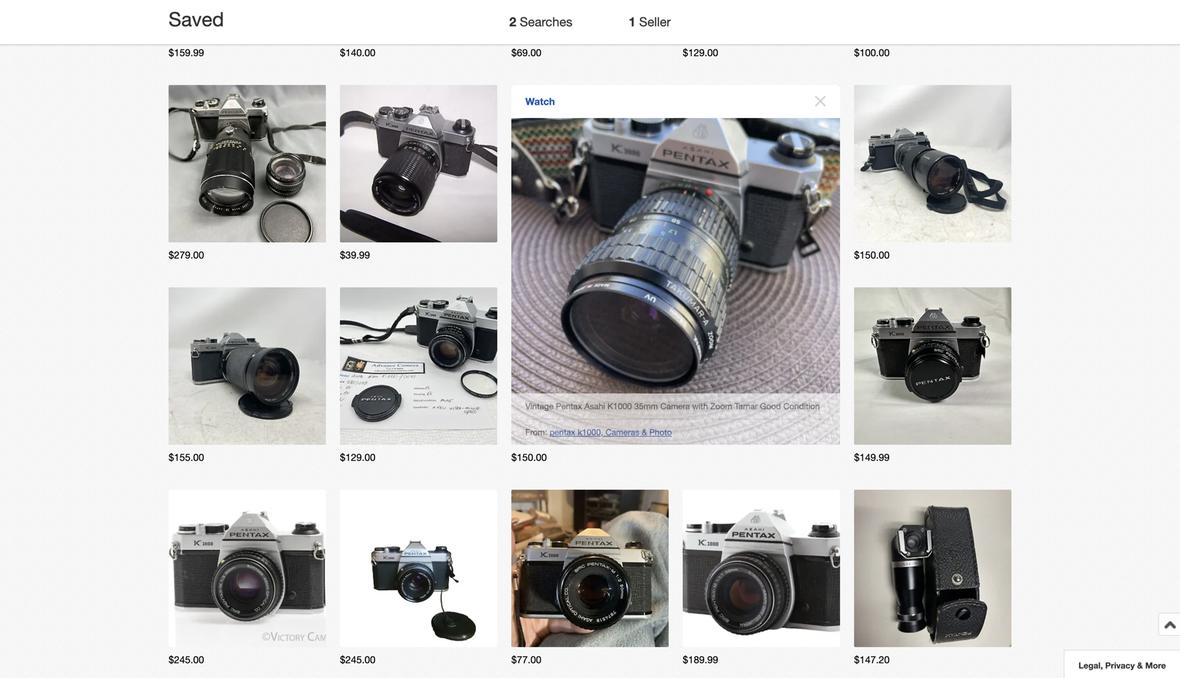 Task type: vqa. For each thing, say whether or not it's contained in the screenshot.


Task type: describe. For each thing, give the bounding box(es) containing it.
200 inside the pentax k 1000 asahi 35mm slr film camera w/ 28 -200 mm le...
[[259, 402, 274, 412]]

$69.00
[[512, 47, 542, 58]]

asahi
[[388, 392, 413, 401]]

$100.00
[[855, 47, 890, 58]]

pentax inside pentax k 1000 asahi 35mm slr film camera w/. tamron 200m...
[[869, 189, 895, 199]]

asahi pentax k1000 with m 1:2 50mm lens button
[[526, 594, 655, 614]]

zoom
[[711, 401, 733, 411]]

k1000 inside pentax asahi k1000 w/ 50mm f/2 lens - film tested new seal...
[[415, 392, 439, 401]]

saved
[[169, 8, 224, 31]]

k-
[[726, 594, 735, 604]]

2
[[510, 14, 517, 29]]

pentax k1000, cameras & photo link for asahi pentax k1000 slr w pentax right angle finder
[[893, 630, 1015, 640]]

k for $150.00
[[897, 189, 903, 199]]

vintage pentax asahi k1000 35mm camera with zoom tamar good condition
[[526, 401, 820, 411]]

k1000 inside 'asahi pentax k1000 w 50mm f2 lens - 35mm film camera - lig...'
[[921, 392, 945, 401]]

condition
[[784, 401, 820, 411]]

- inside pentax k1000 35mm film camera w/ 50mm f2 lens -clean, new...
[[253, 604, 256, 614]]

seller
[[640, 14, 671, 29]]

asahi for $77.00
[[526, 594, 546, 604]]

35mm inside asahi pentax  k1000 35mm - 75mm film camera with strap 1...
[[433, 189, 456, 199]]

vintage asahi pentax k1000 film camera with case lens etc
[[354, 594, 479, 614]]

watch button for pentax asahi k1000 w/ 50mm f/2 lens - film tested new seal...
[[354, 298, 384, 310]]

watch button for asahi pentax k1000 slr w pentax right angle finder
[[869, 500, 898, 512]]

& for asahi pentax k1000 w 50mm f2 lens - 35mm film camera - lig...
[[985, 427, 991, 437]]

photo for pentax k 1000 asahi 35mm slr film camera w/ 28 -200 mm le...
[[307, 427, 329, 437]]

camera inside the pentax asahi k1000 35mm slr camera w/ 50mm lens  & 200 m...
[[183, 199, 212, 209]]

& down vintage asahi pentax k1000 film camera with case lens etc button
[[471, 630, 476, 640]]

pentax k 1000 asahi 35mm slr film camera w/ 28 -200 mm le...
[[183, 392, 309, 412]]

asahi for $147.20
[[869, 594, 889, 604]]

film inside pentax k 1000 asahi 35mm slr film camera w/. tamron 200m...
[[869, 199, 885, 209]]

asahi pentax  k1000 35mm - 75mm film camera with strap 1... button
[[354, 189, 484, 209]]

35mm inside the pentax asahi k1000 35mm slr camera w/ 50mm lens  & 200 m...
[[261, 189, 285, 199]]

pentax k1000 35mm film camera w/ 50mm f2 lens -clean, new... button
[[183, 594, 312, 614]]

& for asahi pentax k1000 with m 1:2 50mm lens
[[642, 630, 648, 640]]

case
[[406, 604, 425, 614]]

film inside vintage asahi pentax k1000 film camera with case lens etc
[[463, 594, 479, 604]]

1 seller
[[629, 14, 671, 29]]

pentax k 1000 asahi 35mm slr film camera w/. tamron 200m...
[[869, 189, 992, 209]]

from: pentax k1000, cameras & photo for tested
[[354, 427, 501, 437]]

new...
[[282, 604, 306, 614]]

1:2
[[631, 594, 642, 604]]

35mm inside pentax k-1000 35mm slr camera w/ 50mm f/1.7 just cl...
[[756, 594, 780, 604]]

2 searches
[[510, 14, 573, 29]]

le...
[[293, 402, 309, 412]]

watch button for pentax k 1000 asahi 35mm slr film camera w/. tamron 200m...
[[869, 96, 898, 108]]

pentax inside vintage asahi pentax k1000 film camera with case lens etc
[[408, 594, 434, 604]]

photo for asahi pentax k1000 w 50mm f2 lens - 35mm film camera - lig...
[[993, 427, 1015, 437]]

w/ inside the pentax k 1000 asahi 35mm slr film camera w/ 28 -200 mm le...
[[233, 402, 242, 412]]

asahi pentax k1000 slr w pentax right angle finder button
[[869, 594, 998, 614]]

watch button for asahi pentax k1000 w 50mm f2 lens - 35mm film camera - lig...
[[869, 298, 898, 310]]

watch for asahi pentax k1000 w 50mm f2 lens - 35mm film camera - lig...
[[869, 298, 898, 310]]

searches
[[520, 14, 573, 29]]

& for pentax k 1000 asahi 35mm slr film camera w/ 28 -200 mm le...
[[299, 427, 305, 437]]

just
[[790, 604, 806, 614]]

50mm inside 'asahi pentax k1000 w 50mm f2 lens - 35mm film camera - lig...'
[[956, 392, 980, 401]]

w/ inside the pentax asahi k1000 35mm slr camera w/ 50mm lens  & 200 m...
[[215, 199, 224, 209]]

asahi pentax k1000 with m 1:2 50mm lens
[[526, 594, 642, 614]]

- inside asahi pentax  k1000 35mm - 75mm film camera with strap 1...
[[459, 189, 462, 199]]

pentax k1000, cameras & photo for $245.00
[[379, 630, 501, 640]]

w inside asahi pentax k1000 slr w pentax right angle finder
[[956, 594, 962, 604]]

- left lig... on the bottom of page
[[971, 402, 974, 412]]

k1000 inside vintage asahi pentax k1000 film camera with case lens etc
[[436, 594, 461, 604]]

camera inside asahi pentax  k1000 35mm - 75mm film camera with strap 1...
[[399, 199, 428, 209]]

m...
[[297, 199, 311, 209]]

& down cl...
[[814, 630, 819, 640]]

cameras down etc
[[434, 630, 468, 640]]

photo for pentax k 1000 asahi 35mm slr film camera w/. tamron 200m...
[[993, 225, 1015, 235]]

35mm inside 'asahi pentax k1000 w 50mm f2 lens - 35mm film camera - lig...'
[[895, 402, 919, 412]]

pentax k1000, cameras & photo link for asahi pentax k1000 w 50mm f2 lens - 35mm film camera - lig...
[[893, 427, 1015, 437]]

from: pentax k1000, cameras & photo for film
[[869, 427, 1015, 437]]

pentax inside asahi pentax k1000 with m 1:2 50mm lens
[[548, 594, 574, 604]]

0 horizontal spatial $129.00
[[340, 452, 376, 463]]

from: for asahi pentax k1000 with m 1:2 50mm lens
[[526, 630, 548, 640]]

k1000 for $147.20
[[919, 594, 942, 604]]

- up $149.99
[[889, 402, 893, 412]]

- inside the pentax k 1000 asahi 35mm slr film camera w/ 28 -200 mm le...
[[256, 402, 259, 412]]

watch for pentax k 1000 asahi 35mm slr film camera w/. tamron 200m...
[[869, 96, 898, 107]]

lens inside asahi pentax k1000 with m 1:2 50mm lens
[[552, 604, 570, 614]]

75mm
[[354, 199, 378, 209]]

pentax k1000 35mm film camera w/ 50mm f2 lens -clean, new...
[[183, 594, 312, 614]]

from: for pentax k 1000 asahi 35mm slr film camera w/. tamron 200m...
[[869, 225, 891, 235]]

cameras for vintage pentax asahi k1000 35mm camera with zoom tamar good condition
[[606, 427, 640, 437]]

cameras for pentax asahi k1000 w/ 50mm f/2 lens - film tested new seal...
[[434, 427, 468, 437]]

cameras for asahi pentax k1000 with m 1:2 50mm lens
[[606, 630, 640, 640]]

from: for pentax k1000 35mm film camera w/ 50mm f2 lens -clean, new...
[[183, 630, 205, 640]]

& inside the pentax asahi k1000 35mm slr camera w/ 50mm lens  & 200 m...
[[273, 199, 278, 209]]

k1000, for vintage pentax asahi k1000 35mm camera with zoom tamar good condition
[[578, 427, 604, 437]]

asahi inside pentax k 1000 asahi 35mm slr film camera w/. tamron 200m...
[[926, 189, 947, 199]]

legal, privacy & more button
[[1065, 650, 1181, 678]]

legal,
[[1079, 661, 1104, 671]]

vintage for $150.00
[[526, 401, 554, 411]]

mm
[[276, 402, 290, 412]]

pentax inside pentax k-1000 35mm slr camera w/ 50mm f/1.7 just cl...
[[697, 594, 724, 604]]

50mm inside the pentax asahi k1000 35mm slr camera w/ 50mm lens  & 200 m...
[[226, 199, 250, 209]]

& for pentax asahi k1000 35mm slr camera w/ 50mm lens  & 200 m...
[[299, 225, 305, 235]]

vintage pentax asahi k1000 35mm camera with zoom tamar good condition button
[[526, 401, 820, 412]]

pentax inside asahi pentax  k1000 35mm - 75mm film camera with strap 1...
[[377, 189, 404, 199]]

$77.00
[[512, 654, 542, 666]]

asahi inside the pentax asahi k1000 35mm slr camera w/ 50mm lens  & 200 m...
[[211, 189, 232, 199]]

f2
[[982, 392, 989, 401]]

legal, privacy & more
[[1079, 661, 1167, 671]]

$147.20
[[855, 654, 890, 666]]

pentax inside pentax k1000 35mm film camera w/ 50mm f2 lens -clean, new...
[[183, 594, 209, 604]]

$150.00 for pentax k 1000 asahi 35mm slr film camera w/. tamron 200m...
[[855, 249, 890, 261]]

from: for pentax asahi k1000 35mm slr camera w/ 50mm lens  & 200 m...
[[183, 225, 205, 235]]

from: for asahi pentax k1000 w 50mm f2 lens - 35mm film camera - lig...
[[869, 427, 891, 437]]

pentax k1000, cameras & photo link for asahi pentax k1000 with m 1:2 50mm lens
[[550, 630, 672, 640]]

cl...
[[808, 604, 826, 614]]

photo for asahi pentax k1000 slr w pentax right angle finder
[[993, 630, 1015, 640]]

pentax asahi k1000 35mm slr camera w/ 50mm lens  & 200 m...
[[183, 189, 311, 209]]

camera left zoom
[[661, 401, 691, 411]]

k1000, for asahi pentax k1000 w 50mm f2 lens - 35mm film camera - lig...
[[921, 427, 947, 437]]

k1000, for pentax k1000 35mm film camera w/ 50mm f2 lens -clean, new...
[[235, 630, 261, 640]]

cameras for pentax k1000 35mm film camera w/ 50mm f2 lens -clean, new...
[[263, 630, 297, 640]]

pentax k1000, cameras & photo link for pentax asahi k1000 35mm slr camera w/ 50mm lens  & 200 m...
[[207, 225, 329, 235]]

seal...
[[457, 402, 481, 412]]

k1000, for asahi pentax k1000 slr w pentax right angle finder
[[921, 630, 947, 640]]

tamron
[[933, 199, 961, 209]]

w/.
[[919, 199, 931, 209]]

asahi pentax  k1000 35mm - 75mm film camera with strap 1...
[[354, 189, 483, 209]]

pentax asahi k1000 35mm slr camera w/ 50mm lens  & 200 m... button
[[183, 189, 312, 209]]

k1000, for pentax asahi k1000 w/ 50mm f/2 lens - film tested new seal...
[[407, 427, 432, 437]]

cameras for pentax asahi k1000 35mm slr camera w/ 50mm lens  & 200 m...
[[263, 225, 297, 235]]

cameras for pentax k 1000 asahi 35mm slr film camera w/ 28 -200 mm le...
[[263, 427, 297, 437]]

w inside 'asahi pentax k1000 w 50mm f2 lens - 35mm film camera - lig...'
[[947, 392, 954, 401]]

photo for pentax asahi k1000 35mm slr camera w/ 50mm lens  & 200 m...
[[307, 225, 329, 235]]

m
[[621, 594, 628, 604]]

pentax
[[354, 392, 386, 401]]

angle
[[888, 604, 909, 614]]

slr inside the pentax asahi k1000 35mm slr camera w/ 50mm lens  & 200 m...
[[287, 189, 303, 199]]

k1000 inside asahi pentax  k1000 35mm - 75mm film camera with strap 1...
[[406, 189, 430, 199]]

pentax asahi k1000 w/ 50mm f/2 lens - film tested new seal... button
[[354, 392, 484, 412]]

& for asahi pentax k1000 slr w pentax right angle finder
[[985, 630, 991, 640]]

from: for asahi pentax k1000 slr w pentax right angle finder
[[869, 630, 891, 640]]

f/2
[[354, 402, 364, 412]]

$140.00
[[340, 47, 376, 58]]

strap
[[449, 199, 469, 209]]

camera inside pentax k 1000 asahi 35mm slr film camera w/. tamron 200m...
[[887, 199, 917, 209]]

1000 for $150.00
[[905, 189, 924, 199]]

slr inside the pentax k 1000 asahi 35mm slr film camera w/ 28 -200 mm le...
[[290, 392, 306, 401]]

tamar
[[735, 401, 758, 411]]

1...
[[471, 199, 483, 209]]

200 inside the pentax asahi k1000 35mm slr camera w/ 50mm lens  & 200 m...
[[281, 199, 295, 209]]

asahi pentax k1000 slr w pentax right angle finder
[[869, 594, 990, 614]]

pentax k1000, cameras & photo link for pentax asahi k1000 w/ 50mm f/2 lens - film tested new seal...
[[379, 427, 501, 437]]

photo for vintage pentax asahi k1000 35mm camera with zoom tamar good condition
[[650, 427, 672, 437]]

k1000, for asahi pentax  k1000 35mm - 75mm film camera with strap 1...
[[407, 225, 432, 235]]

film inside asahi pentax  k1000 35mm - 75mm film camera with strap 1...
[[380, 199, 396, 209]]

from: pentax k1000, cameras & photo for &
[[183, 225, 329, 235]]



Task type: locate. For each thing, give the bounding box(es) containing it.
pentax k1000, cameras & photo link down clean,
[[207, 630, 329, 640]]

camera inside the pentax k 1000 asahi 35mm slr film camera w/ 28 -200 mm le...
[[201, 402, 231, 412]]

from: for vintage pentax asahi k1000 35mm camera with zoom tamar good condition
[[526, 427, 548, 437]]

pentax k1000, cameras & photo
[[379, 630, 501, 640], [722, 630, 844, 640]]

0 horizontal spatial with
[[431, 199, 446, 209]]

& down 1:2
[[642, 630, 648, 640]]

watch for asahi pentax k1000 with m 1:2 50mm lens
[[526, 500, 555, 512]]

&
[[273, 199, 278, 209], [299, 225, 305, 235], [471, 225, 476, 235], [985, 225, 991, 235], [299, 427, 305, 437], [471, 427, 476, 437], [642, 427, 648, 437], [985, 427, 991, 437], [299, 630, 305, 640], [471, 630, 476, 640], [642, 630, 648, 640], [814, 630, 819, 640], [985, 630, 991, 640], [1138, 661, 1144, 671]]

$279.00
[[169, 249, 204, 261]]

vintage for $245.00
[[354, 594, 382, 604]]

1000 inside the pentax k 1000 asahi 35mm slr film camera w/ 28 -200 mm le...
[[219, 392, 238, 401]]

watch for vintage pentax asahi k1000 35mm camera with zoom tamar good condition
[[526, 96, 555, 107]]

1 vertical spatial $150.00
[[512, 452, 547, 463]]

0 vertical spatial with
[[431, 199, 446, 209]]

1
[[629, 14, 636, 29]]

k1000 inside the pentax asahi k1000 35mm slr camera w/ 50mm lens  & 200 m...
[[234, 189, 259, 199]]

watch for asahi pentax  k1000 35mm - 75mm film camera with strap 1...
[[354, 96, 384, 107]]

0 vertical spatial vintage
[[526, 401, 554, 411]]

- right 28
[[256, 402, 259, 412]]

& down 200m...
[[985, 225, 991, 235]]

watch for pentax k 1000 asahi 35mm slr film camera w/ 28 -200 mm le...
[[183, 298, 212, 310]]

0 horizontal spatial asahi
[[526, 594, 546, 604]]

k inside pentax k 1000 asahi 35mm slr film camera w/. tamron 200m...
[[897, 189, 903, 199]]

0 vertical spatial 1000
[[905, 189, 924, 199]]

pentax k1000, cameras & photo link down the tamron
[[893, 225, 1015, 235]]

200m...
[[963, 199, 991, 209]]

$189.99
[[683, 654, 719, 666]]

0 horizontal spatial 200
[[259, 402, 274, 412]]

pentax k-1000 35mm slr camera w/ 50mm f/1.7 just cl...
[[697, 594, 826, 614]]

with
[[431, 199, 446, 209], [693, 401, 708, 411]]

from: pentax k1000, cameras & photo for tamron
[[869, 225, 1015, 235]]

& for pentax k 1000 asahi 35mm slr film camera w/. tamron 200m...
[[985, 225, 991, 235]]

1 horizontal spatial $245.00
[[340, 654, 376, 666]]

camera down k-
[[697, 604, 727, 614]]

film inside the pentax k 1000 asahi 35mm slr film camera w/ 28 -200 mm le...
[[183, 402, 199, 412]]

1000
[[905, 189, 924, 199], [219, 392, 238, 401], [735, 594, 754, 604]]

camera inside 'asahi pentax k1000 w 50mm f2 lens - 35mm film camera - lig...'
[[939, 402, 969, 412]]

- down asahi
[[387, 402, 390, 412]]

& inside legal, privacy & more button
[[1138, 661, 1144, 671]]

w left f2
[[947, 392, 954, 401]]

0 vertical spatial $150.00
[[855, 249, 890, 261]]

from:
[[183, 225, 205, 235], [354, 225, 376, 235], [869, 225, 891, 235], [183, 427, 205, 437], [354, 427, 376, 437], [526, 427, 548, 437], [869, 427, 891, 437], [183, 630, 205, 640], [526, 630, 548, 640], [869, 630, 891, 640]]

0 vertical spatial 200
[[281, 199, 295, 209]]

pentax k1000, cameras & photo link down mm
[[207, 427, 329, 437]]

35mm inside the pentax k 1000 asahi 35mm slr film camera w/ 28 -200 mm le...
[[264, 392, 287, 401]]

photo for pentax asahi k1000 w/ 50mm f/2 lens - film tested new seal...
[[478, 427, 501, 437]]

k1000 inside vintage pentax asahi k1000 35mm camera with zoom tamar good condition button
[[608, 401, 632, 411]]

-
[[459, 189, 462, 199], [256, 402, 259, 412], [387, 402, 390, 412], [889, 402, 893, 412], [971, 402, 974, 412], [253, 604, 256, 614]]

watch for pentax asahi k1000 w/ 50mm f/2 lens - film tested new seal...
[[354, 298, 384, 310]]

1 asahi from the left
[[526, 594, 546, 604]]

w/ inside pentax asahi k1000 w/ 50mm f/2 lens - film tested new seal...
[[442, 392, 451, 401]]

& down le...
[[299, 427, 305, 437]]

clean,
[[256, 604, 280, 614]]

cameras
[[263, 225, 297, 235], [434, 225, 468, 235], [949, 225, 983, 235], [263, 427, 297, 437], [434, 427, 468, 437], [606, 427, 640, 437], [949, 427, 983, 437], [263, 630, 297, 640], [434, 630, 468, 640], [606, 630, 640, 640], [777, 630, 811, 640], [949, 630, 983, 640]]

k1000 for $77.00
[[576, 594, 599, 604]]

1 horizontal spatial 1000
[[735, 594, 754, 604]]

k1000
[[576, 594, 599, 604], [919, 594, 942, 604]]

w right slr
[[956, 594, 962, 604]]

1000 for $155.00
[[219, 392, 238, 401]]

$149.99
[[855, 452, 890, 463]]

photo
[[307, 225, 329, 235], [478, 225, 501, 235], [993, 225, 1015, 235], [307, 427, 329, 437], [478, 427, 501, 437], [650, 427, 672, 437], [993, 427, 1015, 437], [307, 630, 329, 640], [478, 630, 501, 640], [650, 630, 672, 640], [821, 630, 844, 640], [993, 630, 1015, 640]]

pentax inside the pentax asahi k1000 35mm slr camera w/ 50mm lens  & 200 m...
[[183, 189, 209, 199]]

pentax inside the pentax k 1000 asahi 35mm slr film camera w/ 28 -200 mm le...
[[183, 392, 209, 401]]

cameras down pentax asahi k1000 35mm slr camera w/ 50mm lens  & 200 m... button
[[263, 225, 297, 235]]

from: pentax k1000, cameras & photo for 28
[[183, 427, 329, 437]]

2 $245.00 from the left
[[340, 654, 376, 666]]

slr up 200m...
[[976, 189, 992, 199]]

$245.00 for pentax k1000 35mm film camera w/ 50mm f2 lens -clean, new...
[[169, 654, 204, 666]]

f2
[[220, 604, 230, 614]]

camera left strap at top left
[[399, 199, 428, 209]]

camera inside pentax k1000 35mm film camera w/ 50mm f2 lens -clean, new...
[[282, 594, 312, 604]]

0 horizontal spatial 1000
[[219, 392, 238, 401]]

asahi inside 'asahi pentax k1000 w 50mm f2 lens - 35mm film camera - lig...'
[[869, 392, 890, 401]]

lens
[[252, 199, 271, 209], [367, 402, 385, 412], [869, 402, 887, 412], [232, 604, 250, 614], [427, 604, 446, 614], [552, 604, 570, 614]]

pentax k1000, cameras & photo down etc
[[379, 630, 501, 640]]

vintage inside vintage asahi pentax k1000 film camera with case lens etc
[[354, 594, 382, 604]]

with
[[602, 594, 619, 604], [386, 604, 403, 614]]

cameras down 'm'
[[606, 630, 640, 640]]

1000 inside pentax k-1000 35mm slr camera w/ 50mm f/1.7 just cl...
[[735, 594, 754, 604]]

2 vertical spatial 1000
[[735, 594, 754, 604]]

200
[[281, 199, 295, 209], [259, 402, 274, 412]]

k1000, for pentax asahi k1000 35mm slr camera w/ 50mm lens  & 200 m...
[[235, 225, 261, 235]]

1000 for $189.99
[[735, 594, 754, 604]]

0 horizontal spatial with
[[386, 604, 403, 614]]

with left 'm'
[[602, 594, 619, 604]]

from: pentax k1000, cameras & photo for -
[[183, 630, 329, 640]]

$150.00 for vintage pentax asahi k1000 35mm camera with zoom tamar good condition
[[512, 452, 547, 463]]

50mm inside pentax k1000 35mm film camera w/ 50mm f2 lens -clean, new...
[[194, 604, 218, 614]]

slr inside pentax k-1000 35mm slr camera w/ 50mm f/1.7 just cl...
[[782, 594, 798, 604]]

asahi inside asahi pentax k1000 slr w pentax right angle finder
[[869, 594, 889, 604]]

photo for asahi pentax  k1000 35mm - 75mm film camera with strap 1...
[[478, 225, 501, 235]]

& for pentax k1000 35mm film camera w/ 50mm f2 lens -clean, new...
[[299, 630, 305, 640]]

pentax k1000, cameras & photo link for vintage pentax asahi k1000 35mm camera with zoom tamar good condition
[[550, 427, 672, 437]]

200 left 'm...'
[[281, 199, 295, 209]]

with left case
[[386, 604, 403, 614]]

$155.00
[[169, 452, 204, 463]]

camera inside vintage asahi pentax k1000 film camera with case lens etc
[[354, 604, 384, 614]]

pentax k1000, cameras & photo link down etc
[[379, 630, 501, 640]]

film inside pentax asahi k1000 w/ 50mm f/2 lens - film tested new seal...
[[393, 402, 409, 412]]

& down 1...
[[471, 225, 476, 235]]

1 vertical spatial k
[[211, 392, 217, 401]]

camera left w/.
[[887, 199, 917, 209]]

1 horizontal spatial asahi
[[869, 594, 889, 604]]

pentax k1000, cameras & photo link down pentax asahi k1000 35mm slr camera w/ 50mm lens  & 200 m... button
[[207, 225, 329, 235]]

watch for pentax asahi k1000 35mm slr camera w/ 50mm lens  & 200 m...
[[183, 96, 212, 107]]

asahi pentax k1000 w 50mm f2 lens - 35mm film camera - lig...
[[869, 392, 995, 412]]

pentax k1000, cameras & photo link down f/1.7
[[722, 630, 844, 640]]

from: for pentax k 1000 asahi 35mm slr film camera w/ 28 -200 mm le...
[[183, 427, 205, 437]]

asahi inside asahi pentax  k1000 35mm - 75mm film camera with strap 1...
[[354, 189, 375, 199]]

$245.00 for vintage asahi pentax k1000 film camera with case lens etc
[[340, 654, 376, 666]]

& for pentax asahi k1000 w/ 50mm f/2 lens - film tested new seal...
[[471, 427, 476, 437]]

lens inside pentax k1000 35mm film camera w/ 50mm f2 lens -clean, new...
[[232, 604, 250, 614]]

& down 'new...' on the bottom of page
[[299, 630, 305, 640]]

lens inside the pentax asahi k1000 35mm slr camera w/ 50mm lens  & 200 m...
[[252, 199, 271, 209]]

f/1.7
[[768, 604, 788, 614]]

1 horizontal spatial with
[[602, 594, 619, 604]]

cameras down clean,
[[263, 630, 297, 640]]

watch button for pentax asahi k1000 35mm slr camera w/ 50mm lens  & 200 m...
[[183, 96, 212, 108]]

$150.00
[[855, 249, 890, 261], [512, 452, 547, 463]]

& down vintage pentax asahi k1000 35mm camera with zoom tamar good condition button
[[642, 427, 648, 437]]

pentax
[[207, 225, 233, 235], [379, 225, 404, 235], [893, 225, 919, 235], [207, 427, 233, 437], [379, 427, 404, 437], [550, 427, 576, 437], [893, 427, 919, 437], [548, 594, 574, 604], [891, 594, 917, 604], [965, 594, 990, 604], [207, 630, 233, 640], [379, 630, 404, 640], [550, 630, 576, 640], [722, 630, 747, 640], [893, 630, 919, 640]]

35mm
[[261, 189, 285, 199], [433, 189, 456, 199], [950, 189, 973, 199], [264, 392, 287, 401], [635, 401, 658, 411], [895, 402, 919, 412], [238, 594, 262, 604], [756, 594, 780, 604]]

pentax k 1000 asahi 35mm slr film camera w/ 28 -200 mm le... button
[[183, 392, 312, 412]]

pentax k1000, cameras & photo link for pentax k 1000 asahi 35mm slr film camera w/ 28 -200 mm le...
[[207, 427, 329, 437]]

0 horizontal spatial k
[[211, 392, 217, 401]]

slr
[[287, 189, 303, 199], [976, 189, 992, 199], [290, 392, 306, 401], [782, 594, 798, 604]]

new
[[438, 402, 455, 412]]

1 vertical spatial w
[[956, 594, 962, 604]]

k1000, for pentax k 1000 asahi 35mm slr film camera w/. tamron 200m...
[[921, 225, 947, 235]]

camera up $279.00
[[183, 199, 212, 209]]

- inside pentax asahi k1000 w/ 50mm f/2 lens - film tested new seal...
[[387, 402, 390, 412]]

asahi up '$77.00'
[[526, 594, 546, 604]]

from: for asahi pentax  k1000 35mm - 75mm film camera with strap 1...
[[354, 225, 376, 235]]

cameras for pentax k 1000 asahi 35mm slr film camera w/. tamron 200m...
[[949, 225, 983, 235]]

& for vintage pentax asahi k1000 35mm camera with zoom tamar good condition
[[642, 427, 648, 437]]

& down lig... on the bottom of page
[[985, 427, 991, 437]]

k1000, for pentax k 1000 asahi 35mm slr film camera w/ 28 -200 mm le...
[[235, 427, 261, 437]]

with left zoom
[[693, 401, 708, 411]]

2 pentax k1000, cameras & photo from the left
[[722, 630, 844, 640]]

35mm inside pentax k1000 35mm film camera w/ 50mm f2 lens -clean, new...
[[238, 594, 262, 604]]

film inside pentax k1000 35mm film camera w/ 50mm f2 lens -clean, new...
[[264, 594, 280, 604]]

1 vertical spatial $129.00
[[340, 452, 376, 463]]

pentax k1000, cameras & photo link for pentax k1000 35mm film camera w/ 50mm f2 lens -clean, new...
[[207, 630, 329, 640]]

k1000 inside asahi pentax k1000 slr w pentax right angle finder
[[919, 594, 942, 604]]

2 horizontal spatial 1000
[[905, 189, 924, 199]]

1 horizontal spatial $129.00
[[683, 47, 719, 58]]

1 horizontal spatial w
[[956, 594, 962, 604]]

right
[[869, 604, 886, 614]]

from: pentax k1000, cameras & photo for strap
[[354, 225, 501, 235]]

pentax k1000, cameras & photo link down asahi pentax k1000 w 50mm f2 lens - 35mm film camera - lig... button
[[893, 427, 1015, 437]]

k1000, for asahi pentax k1000 with m 1:2 50mm lens
[[578, 630, 604, 640]]

200 left mm
[[259, 402, 274, 412]]

pentax k1000, cameras & photo link down new
[[379, 427, 501, 437]]

asahi
[[211, 189, 232, 199], [354, 189, 375, 199], [926, 189, 947, 199], [240, 392, 261, 401], [869, 392, 890, 401], [585, 401, 606, 411], [385, 594, 406, 604]]

camera left 28
[[201, 402, 231, 412]]

cameras for asahi pentax k1000 w 50mm f2 lens - 35mm film camera - lig...
[[949, 427, 983, 437]]

finder
[[911, 604, 932, 614]]

0 horizontal spatial vintage
[[354, 594, 382, 604]]

cameras down strap at top left
[[434, 225, 468, 235]]

k1000
[[234, 189, 259, 199], [406, 189, 430, 199], [415, 392, 439, 401], [921, 392, 945, 401], [608, 401, 632, 411], [211, 594, 236, 604], [436, 594, 461, 604]]

k inside the pentax k 1000 asahi 35mm slr film camera w/ 28 -200 mm le...
[[211, 392, 217, 401]]

asahi pentax k1000 w 50mm f2 lens - 35mm film camera - lig... button
[[869, 392, 998, 412]]

1 vertical spatial 200
[[259, 402, 274, 412]]

0 horizontal spatial pentax k1000, cameras & photo
[[379, 630, 501, 640]]

k1000,
[[235, 225, 261, 235], [407, 225, 432, 235], [921, 225, 947, 235], [235, 427, 261, 437], [407, 427, 432, 437], [578, 427, 604, 437], [921, 427, 947, 437], [235, 630, 261, 640], [407, 630, 432, 640], [578, 630, 604, 640], [750, 630, 775, 640], [921, 630, 947, 640]]

asahi up "right"
[[869, 594, 889, 604]]

k
[[897, 189, 903, 199], [211, 392, 217, 401]]

pentax asahi k1000 w/ 50mm f/2 lens - film tested new seal...
[[354, 392, 481, 412]]

k for $155.00
[[211, 392, 217, 401]]

& down 'seal...'
[[471, 427, 476, 437]]

& down 'm...'
[[299, 225, 305, 235]]

more
[[1146, 661, 1167, 671]]

cameras down 200m...
[[949, 225, 983, 235]]

camera inside pentax k-1000 35mm slr camera w/ 50mm f/1.7 just cl...
[[697, 604, 727, 614]]

1 vertical spatial 1000
[[219, 392, 238, 401]]

slr inside pentax k 1000 asahi 35mm slr film camera w/. tamron 200m...
[[976, 189, 992, 199]]

k1000 inside pentax k1000 35mm film camera w/ 50mm f2 lens -clean, new...
[[211, 594, 236, 604]]

asahi inside asahi pentax k1000 with m 1:2 50mm lens
[[526, 594, 546, 604]]

1 horizontal spatial with
[[693, 401, 708, 411]]

lig...
[[977, 402, 995, 412]]

cameras for asahi pentax k1000 slr w pentax right angle finder
[[949, 630, 983, 640]]

pentax k1000, cameras & photo link down slr
[[893, 630, 1015, 640]]

photo for asahi pentax k1000 with m 1:2 50mm lens
[[650, 630, 672, 640]]

pentax k1000, cameras & photo link for asahi pentax  k1000 35mm - 75mm film camera with strap 1...
[[379, 225, 501, 235]]

slr
[[945, 594, 954, 604]]

& down asahi pentax k1000 slr w pentax right angle finder button
[[985, 630, 991, 640]]

0 vertical spatial w
[[947, 392, 954, 401]]

0 vertical spatial $129.00
[[683, 47, 719, 58]]

film inside 'asahi pentax k1000 w 50mm f2 lens - 35mm film camera - lig...'
[[921, 402, 937, 412]]

1 k1000 from the left
[[576, 594, 599, 604]]

50mm inside pentax k-1000 35mm slr camera w/ 50mm f/1.7 just cl...
[[742, 604, 766, 614]]

pentax k1000, cameras & photo link down vintage pentax asahi k1000 35mm camera with zoom tamar good condition button
[[550, 427, 672, 437]]

28
[[244, 402, 254, 412]]

1 pentax k1000, cameras & photo from the left
[[379, 630, 501, 640]]

pentax
[[183, 189, 209, 199], [377, 189, 404, 199], [869, 189, 895, 199], [183, 392, 209, 401], [892, 392, 918, 401], [556, 401, 583, 411], [183, 594, 209, 604], [408, 594, 434, 604], [697, 594, 724, 604]]

asahi
[[526, 594, 546, 604], [869, 594, 889, 604]]

slr up le...
[[290, 392, 306, 401]]

cameras down slr
[[949, 630, 983, 640]]

with inside asahi pentax k1000 with m 1:2 50mm lens
[[602, 594, 619, 604]]

0 horizontal spatial w
[[947, 392, 954, 401]]

camera left case
[[354, 604, 384, 614]]

asahi inside vintage asahi pentax k1000 film camera with case lens etc
[[385, 594, 406, 604]]

pentax k1000, cameras & photo for $189.99
[[722, 630, 844, 640]]

cameras down lig... on the bottom of page
[[949, 427, 983, 437]]

1000 inside pentax k 1000 asahi 35mm slr film camera w/. tamron 200m...
[[905, 189, 924, 199]]

pentax inside 'asahi pentax k1000 w 50mm f2 lens - 35mm film camera - lig...'
[[892, 392, 918, 401]]

1 horizontal spatial k
[[897, 189, 903, 199]]

with left strap at top left
[[431, 199, 446, 209]]

pentax k1000, cameras & photo link down the asahi pentax k1000 with m 1:2 50mm lens button
[[550, 630, 672, 640]]

cameras down "just"
[[777, 630, 811, 640]]

50mm inside asahi pentax k1000 with m 1:2 50mm lens
[[526, 604, 550, 614]]

with inside button
[[693, 401, 708, 411]]

k1000 inside asahi pentax k1000 with m 1:2 50mm lens
[[576, 594, 599, 604]]

0 horizontal spatial $245.00
[[169, 654, 204, 666]]

1 vertical spatial with
[[693, 401, 708, 411]]

0 vertical spatial k
[[897, 189, 903, 199]]

pentax k 1000 asahi 35mm slr film camera w/. tamron 200m... button
[[869, 189, 998, 209]]

2 asahi from the left
[[869, 594, 889, 604]]

pentax k-1000 35mm slr camera w/ 50mm f/1.7 just cl... button
[[697, 594, 827, 614]]

pentax k1000, cameras & photo down f/1.7
[[722, 630, 844, 640]]

watch button
[[183, 96, 212, 108], [354, 96, 384, 108], [526, 96, 555, 108], [869, 96, 898, 108], [183, 298, 212, 310], [354, 298, 384, 310], [869, 298, 898, 310], [526, 500, 555, 512], [869, 500, 898, 512]]

w
[[947, 392, 954, 401], [956, 594, 962, 604]]

privacy
[[1106, 661, 1136, 671]]

50mm inside pentax asahi k1000 w/ 50mm f/2 lens - film tested new seal...
[[453, 392, 477, 401]]

35mm inside pentax k 1000 asahi 35mm slr film camera w/. tamron 200m...
[[950, 189, 973, 199]]

1 vertical spatial vintage
[[354, 594, 382, 604]]

1 horizontal spatial 200
[[281, 199, 295, 209]]

pentax inside vintage pentax asahi k1000 35mm camera with zoom tamar good condition button
[[556, 401, 583, 411]]

good
[[760, 401, 782, 411]]

etc
[[448, 604, 460, 614]]

slr up "just"
[[782, 594, 798, 604]]

$159.99
[[169, 47, 204, 58]]

& left the more at the bottom right of the page
[[1138, 661, 1144, 671]]

asahi inside the pentax k 1000 asahi 35mm slr film camera w/ 28 -200 mm le...
[[240, 392, 261, 401]]

cameras down mm
[[263, 427, 297, 437]]

tested
[[411, 402, 436, 412]]

1 $245.00 from the left
[[169, 654, 204, 666]]

from: for pentax asahi k1000 w/ 50mm f/2 lens - film tested new seal...
[[354, 427, 376, 437]]

camera up 'new...' on the bottom of page
[[282, 594, 312, 604]]

& for asahi pentax  k1000 35mm - 75mm film camera with strap 1...
[[471, 225, 476, 235]]

lens inside pentax asahi k1000 w/ 50mm f/2 lens - film tested new seal...
[[367, 402, 385, 412]]

pentax k1000, cameras & photo link down strap at top left
[[379, 225, 501, 235]]

w/
[[729, 604, 740, 614]]

pentax k1000, cameras & photo link
[[207, 225, 329, 235], [379, 225, 501, 235], [893, 225, 1015, 235], [207, 427, 329, 437], [379, 427, 501, 437], [550, 427, 672, 437], [893, 427, 1015, 437], [207, 630, 329, 640], [379, 630, 501, 640], [550, 630, 672, 640], [722, 630, 844, 640], [893, 630, 1015, 640]]

from: pentax k1000, cameras & photo
[[183, 225, 329, 235], [354, 225, 501, 235], [869, 225, 1015, 235], [183, 427, 329, 437], [354, 427, 501, 437], [526, 427, 672, 437], [869, 427, 1015, 437], [183, 630, 329, 640], [526, 630, 672, 640], [869, 630, 1015, 640]]

with inside asahi pentax  k1000 35mm - 75mm film camera with strap 1...
[[431, 199, 446, 209]]

watch for asahi pentax k1000 slr w pentax right angle finder
[[869, 500, 898, 512]]

$245.00
[[169, 654, 204, 666], [340, 654, 376, 666]]

k1000 left 'm'
[[576, 594, 599, 604]]

$129.00
[[683, 47, 719, 58], [340, 452, 376, 463]]

with inside vintage asahi pentax k1000 film camera with case lens etc
[[386, 604, 403, 614]]

photo for pentax k1000 35mm film camera w/ 50mm f2 lens -clean, new...
[[307, 630, 329, 640]]

lens inside 'asahi pentax k1000 w 50mm f2 lens - 35mm film camera - lig...'
[[869, 402, 887, 412]]

k1000 up finder
[[919, 594, 942, 604]]

w/ inside pentax k1000 35mm film camera w/ 50mm f2 lens -clean, new...
[[183, 604, 192, 614]]

pentax k1000, cameras & photo link for pentax k 1000 asahi 35mm slr film camera w/. tamron 200m...
[[893, 225, 1015, 235]]

50mm
[[226, 199, 250, 209], [453, 392, 477, 401], [956, 392, 980, 401], [194, 604, 218, 614], [526, 604, 550, 614], [742, 604, 766, 614]]

0 horizontal spatial $150.00
[[512, 452, 547, 463]]

& left 'm...'
[[273, 199, 278, 209]]

1 horizontal spatial $150.00
[[855, 249, 890, 261]]

watch button for vintage pentax asahi k1000 35mm camera with zoom tamar good condition
[[526, 96, 555, 108]]

watch
[[183, 96, 212, 107], [354, 96, 384, 107], [526, 96, 555, 107], [869, 96, 898, 107], [183, 298, 212, 310], [354, 298, 384, 310], [869, 298, 898, 310], [526, 500, 555, 512], [869, 500, 898, 512]]

1 horizontal spatial vintage
[[526, 401, 554, 411]]

w/
[[215, 199, 224, 209], [442, 392, 451, 401], [233, 402, 242, 412], [183, 604, 192, 614]]

cameras down new
[[434, 427, 468, 437]]

$39.99
[[340, 249, 370, 261]]

cameras down vintage pentax asahi k1000 35mm camera with zoom tamar good condition button
[[606, 427, 640, 437]]

watch button for asahi pentax k1000 with m 1:2 50mm lens
[[526, 500, 555, 512]]

- up strap at top left
[[459, 189, 462, 199]]

- right f2
[[253, 604, 256, 614]]

watch button for pentax k 1000 asahi 35mm slr film camera w/ 28 -200 mm le...
[[183, 298, 212, 310]]

0 horizontal spatial k1000
[[576, 594, 599, 604]]

vintage asahi pentax k1000 film camera with case lens etc button
[[354, 594, 484, 614]]

1 horizontal spatial pentax k1000, cameras & photo
[[722, 630, 844, 640]]

camera left lig... on the bottom of page
[[939, 402, 969, 412]]

cameras for asahi pentax  k1000 35mm - 75mm film camera with strap 1...
[[434, 225, 468, 235]]

1 horizontal spatial k1000
[[919, 594, 942, 604]]

slr up 'm...'
[[287, 189, 303, 199]]

watch button for asahi pentax  k1000 35mm - 75mm film camera with strap 1...
[[354, 96, 384, 108]]

from: pentax k1000, cameras & photo for good
[[526, 427, 672, 437]]

2 k1000 from the left
[[919, 594, 942, 604]]

lens inside vintage asahi pentax k1000 film camera with case lens etc
[[427, 604, 446, 614]]

film
[[380, 199, 396, 209], [869, 199, 885, 209], [183, 402, 199, 412], [393, 402, 409, 412], [921, 402, 937, 412], [264, 594, 280, 604], [463, 594, 479, 604]]



